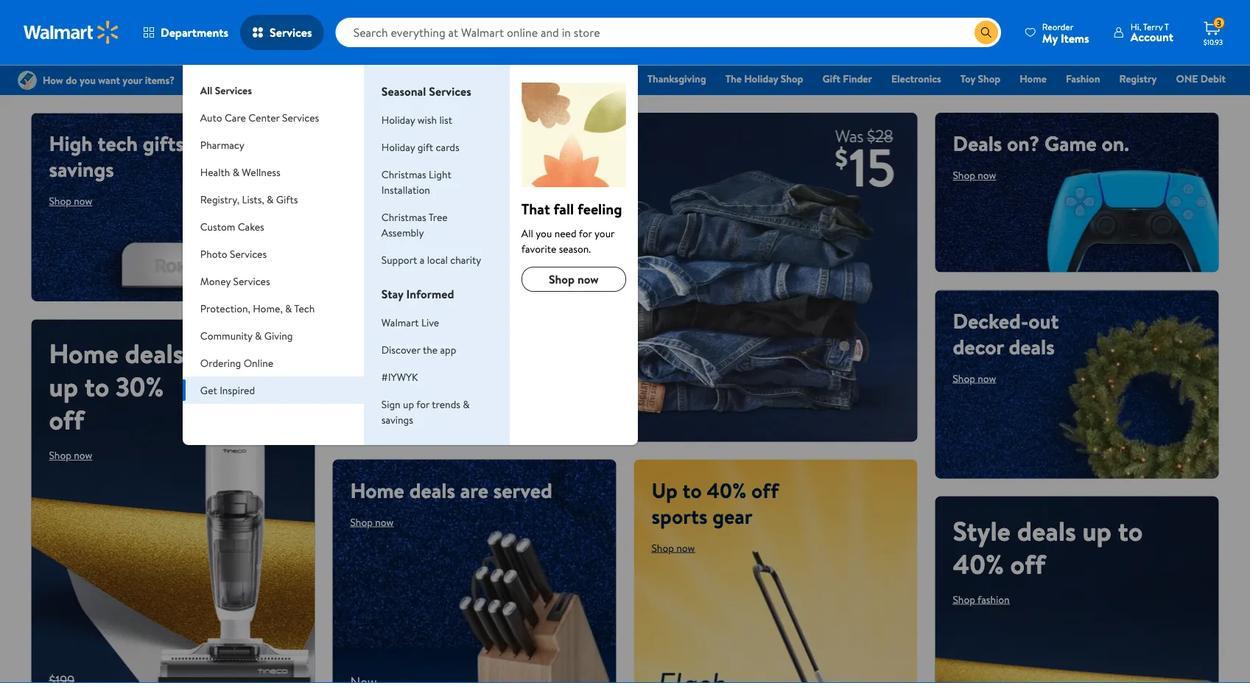Task type: describe. For each thing, give the bounding box(es) containing it.
$10.93
[[1204, 37, 1224, 47]]

toy
[[961, 72, 976, 86]]

savings inside sign up for trends & savings
[[382, 412, 413, 427]]

all services
[[200, 83, 252, 97]]

to for style
[[1119, 512, 1143, 549]]

home deals up to 30% off
[[49, 335, 184, 438]]

services inside dropdown button
[[282, 110, 319, 125]]

black friday deals
[[436, 72, 518, 86]]

registry link
[[1113, 71, 1164, 87]]

auto
[[200, 110, 222, 125]]

sign up for trends & savings link
[[382, 397, 470, 427]]

shop for decked-out decor deals
[[953, 371, 976, 386]]

need
[[555, 226, 577, 240]]

shop for save big!
[[362, 405, 385, 420]]

off for style deals up to 40% off
[[1011, 546, 1046, 582]]

services for seasonal services
[[429, 83, 472, 100]]

stay informed
[[382, 286, 454, 302]]

one debit walmart+
[[1177, 72, 1227, 107]]

shop for home deals are served
[[350, 515, 373, 529]]

photo services button
[[183, 240, 364, 268]]

informed
[[407, 286, 454, 302]]

thanksgiving link
[[641, 71, 713, 87]]

shop inside toy shop link
[[979, 72, 1001, 86]]

walmart+
[[1183, 92, 1227, 107]]

walmart+ link
[[1176, 91, 1233, 107]]

#iywyk link
[[382, 370, 418, 384]]

support a local charity link
[[382, 252, 482, 267]]

now for home deals up to 30% off
[[74, 448, 92, 463]]

tech
[[98, 129, 138, 158]]

shop now link for save big!
[[350, 401, 418, 424]]

fall
[[554, 198, 574, 219]]

thanksgiving
[[648, 72, 707, 86]]

home deals are served
[[350, 476, 553, 505]]

a
[[420, 252, 425, 267]]

reorder
[[1043, 20, 1074, 33]]

shop inside the holiday shop link
[[781, 72, 804, 86]]

shop now link for decked-out decor deals
[[953, 371, 997, 386]]

walmart live
[[382, 315, 439, 329]]

online
[[244, 356, 274, 370]]

fashion
[[978, 592, 1010, 607]]

Search search field
[[336, 18, 1002, 47]]

& inside health & wellness dropdown button
[[233, 165, 240, 179]]

save
[[350, 321, 445, 386]]

served
[[494, 476, 553, 505]]

off for home deals up to 30% off
[[49, 401, 84, 438]]

assembly
[[382, 225, 424, 240]]

walmart
[[382, 315, 419, 329]]

0 vertical spatial all
[[200, 83, 212, 97]]

shop for high tech gifts, huge savings
[[49, 194, 71, 208]]

services button
[[240, 15, 324, 50]]

discover the app link
[[382, 342, 457, 357]]

money services
[[200, 274, 270, 288]]

decked-out decor deals
[[953, 306, 1060, 361]]

christmas for installation
[[382, 167, 427, 181]]

shop now for up to 40% off sports gear
[[652, 541, 695, 555]]

for inside "that fall feeling all you need for your favorite season."
[[579, 226, 592, 240]]

gifts,
[[143, 129, 190, 158]]

the holiday shop
[[726, 72, 804, 86]]

holiday wish list
[[382, 112, 453, 127]]

deals for style deals up to 40% off
[[1018, 512, 1077, 549]]

now for decked-out decor deals
[[978, 371, 997, 386]]

support a local charity
[[382, 252, 482, 267]]

t
[[1165, 20, 1170, 33]]

decor
[[953, 332, 1004, 361]]

sign
[[382, 397, 401, 411]]

installation
[[382, 182, 430, 197]]

ordering online button
[[183, 349, 364, 377]]

favorite
[[522, 241, 557, 256]]

protection,
[[200, 301, 251, 315]]

gift finder
[[823, 72, 873, 86]]

gift
[[823, 72, 841, 86]]

& inside sign up for trends & savings
[[463, 397, 470, 411]]

game
[[1045, 129, 1097, 158]]

hi,
[[1131, 20, 1142, 33]]

up
[[652, 476, 678, 505]]

community
[[200, 328, 253, 343]]

are
[[460, 476, 489, 505]]

#iywyk
[[382, 370, 418, 384]]

the
[[423, 342, 438, 357]]

health & wellness button
[[183, 158, 364, 186]]

shop now for decked-out decor deals
[[953, 371, 997, 386]]

huge
[[195, 129, 239, 158]]

essentials
[[585, 72, 629, 86]]

trends
[[432, 397, 461, 411]]

savings inside high tech gifts, huge savings
[[49, 155, 114, 184]]

sign up for trends & savings
[[382, 397, 470, 427]]

up for home
[[49, 368, 78, 405]]

reorder my items
[[1043, 20, 1090, 46]]

wellness
[[242, 165, 281, 179]]

cards
[[436, 140, 460, 154]]

the
[[726, 72, 742, 86]]

Walmart Site-Wide search field
[[336, 18, 1002, 47]]

high tech gifts, huge savings
[[49, 129, 239, 184]]

pharmacy
[[200, 137, 245, 152]]

lists,
[[242, 192, 264, 206]]

to inside up to 40% off sports gear
[[683, 476, 702, 505]]

ordering
[[200, 356, 241, 370]]

gift
[[418, 140, 434, 154]]

services for money services
[[233, 274, 270, 288]]

for inside sign up for trends & savings
[[417, 397, 430, 411]]

toy shop
[[961, 72, 1001, 86]]

big!
[[456, 321, 532, 386]]

money services button
[[183, 268, 364, 295]]

shop now for home deals up to 30% off
[[49, 448, 92, 463]]

grocery & essentials
[[537, 72, 629, 86]]

& inside protection, home, & tech dropdown button
[[285, 301, 292, 315]]

giving
[[264, 328, 293, 343]]

off inside up to 40% off sports gear
[[752, 476, 779, 505]]

finder
[[844, 72, 873, 86]]



Task type: locate. For each thing, give the bounding box(es) containing it.
holiday
[[745, 72, 779, 86], [382, 112, 415, 127], [382, 140, 415, 154]]

2 horizontal spatial off
[[1011, 546, 1046, 582]]

2 vertical spatial holiday
[[382, 140, 415, 154]]

0 vertical spatial holiday
[[745, 72, 779, 86]]

my
[[1043, 30, 1059, 46]]

seasonal services
[[382, 83, 472, 100]]

shop
[[781, 72, 804, 86], [979, 72, 1001, 86], [953, 168, 976, 182], [49, 194, 71, 208], [549, 271, 575, 287], [953, 371, 976, 386], [362, 405, 385, 420], [49, 448, 71, 463], [350, 515, 373, 529], [652, 541, 674, 555], [953, 592, 976, 607]]

you
[[536, 226, 552, 240]]

christmas for assembly
[[382, 210, 427, 224]]

& right grocery
[[575, 72, 582, 86]]

tech
[[294, 301, 315, 315]]

community & giving button
[[183, 322, 364, 349]]

0 horizontal spatial savings
[[49, 155, 114, 184]]

shop now link
[[953, 168, 997, 182], [49, 194, 92, 208], [522, 267, 626, 292], [953, 371, 997, 386], [350, 401, 418, 424], [49, 448, 92, 463], [350, 515, 394, 529], [652, 541, 695, 555]]

deals on? game on.
[[953, 129, 1130, 158]]

deals for home deals up to 30% off
[[125, 335, 184, 372]]

live
[[422, 315, 439, 329]]

0 horizontal spatial deals
[[493, 72, 518, 86]]

style deals up to 40% off
[[953, 512, 1143, 582]]

christmas up installation
[[382, 167, 427, 181]]

& inside community & giving dropdown button
[[255, 328, 262, 343]]

& left giving
[[255, 328, 262, 343]]

shop now for home deals are served
[[350, 515, 394, 529]]

1 horizontal spatial off
[[752, 476, 779, 505]]

deals inside the style deals up to 40% off
[[1018, 512, 1077, 549]]

1 horizontal spatial savings
[[382, 412, 413, 427]]

deals right decor
[[1009, 332, 1055, 361]]

holiday down seasonal
[[382, 112, 415, 127]]

holiday for holiday gift cards
[[382, 140, 415, 154]]

tree
[[429, 210, 448, 224]]

1 horizontal spatial deals
[[953, 129, 1003, 158]]

shop now for deals on? game on.
[[953, 168, 997, 182]]

now
[[978, 168, 997, 182], [74, 194, 92, 208], [578, 271, 599, 287], [978, 371, 997, 386], [387, 405, 406, 420], [74, 448, 92, 463], [375, 515, 394, 529], [677, 541, 695, 555]]

1 horizontal spatial all
[[522, 226, 534, 240]]

pharmacy button
[[183, 131, 364, 158]]

services for photo services
[[230, 247, 267, 261]]

0 vertical spatial 40%
[[707, 476, 747, 505]]

charity
[[451, 252, 482, 267]]

1 vertical spatial to
[[683, 476, 702, 505]]

center
[[249, 110, 280, 125]]

2 vertical spatial off
[[1011, 546, 1046, 582]]

holiday left the gift
[[382, 140, 415, 154]]

0 horizontal spatial for
[[417, 397, 430, 411]]

1 vertical spatial all
[[522, 226, 534, 240]]

now for save big!
[[387, 405, 406, 420]]

health
[[200, 165, 230, 179]]

to inside home deals up to 30% off
[[85, 368, 109, 405]]

wish
[[418, 112, 437, 127]]

deals right style
[[1018, 512, 1077, 549]]

grocery
[[537, 72, 573, 86]]

0 vertical spatial off
[[49, 401, 84, 438]]

for left 'trends'
[[417, 397, 430, 411]]

1 vertical spatial deals
[[953, 129, 1003, 158]]

0 vertical spatial savings
[[49, 155, 114, 184]]

40% inside up to 40% off sports gear
[[707, 476, 747, 505]]

0 horizontal spatial all
[[200, 83, 212, 97]]

light
[[429, 167, 452, 181]]

that
[[522, 198, 550, 219]]

0 horizontal spatial 40%
[[707, 476, 747, 505]]

0 horizontal spatial home
[[49, 335, 119, 372]]

2 horizontal spatial home
[[1020, 72, 1047, 86]]

services down cakes
[[230, 247, 267, 261]]

shop for home deals up to 30% off
[[49, 448, 71, 463]]

season.
[[559, 241, 591, 256]]

shop for style deals up to 40% off
[[953, 592, 976, 607]]

community & giving
[[200, 328, 293, 343]]

deals left on?
[[953, 129, 1003, 158]]

1 vertical spatial holiday
[[382, 112, 415, 127]]

& inside grocery & essentials link
[[575, 72, 582, 86]]

support
[[382, 252, 418, 267]]

1 horizontal spatial 40%
[[953, 546, 1005, 582]]

one debit link
[[1170, 71, 1233, 87]]

save big!
[[350, 321, 532, 386]]

one
[[1177, 72, 1199, 86]]

for up season.
[[579, 226, 592, 240]]

hi, terry t account
[[1131, 20, 1174, 45]]

now for up to 40% off sports gear
[[677, 541, 695, 555]]

40% right up
[[707, 476, 747, 505]]

1 horizontal spatial home
[[350, 476, 405, 505]]

deals right friday
[[493, 72, 518, 86]]

custom cakes
[[200, 219, 264, 234]]

services inside "dropdown button"
[[233, 274, 270, 288]]

40% up shop fashion link
[[953, 546, 1005, 582]]

that fall feeling all you need for your favorite season.
[[522, 198, 623, 256]]

holiday gift cards
[[382, 140, 460, 154]]

up inside home deals up to 30% off
[[49, 368, 78, 405]]

& left tech at top
[[285, 301, 292, 315]]

black
[[436, 72, 460, 86]]

money
[[200, 274, 231, 288]]

1 vertical spatial 40%
[[953, 546, 1005, 582]]

up for style
[[1083, 512, 1112, 549]]

photo services
[[200, 247, 267, 261]]

now for home deals are served
[[375, 515, 394, 529]]

terry
[[1144, 20, 1163, 33]]

services up all services link at the top left of the page
[[270, 24, 312, 41]]

& left gifts
[[267, 192, 274, 206]]

christmas inside christmas light installation
[[382, 167, 427, 181]]

services inside popup button
[[270, 24, 312, 41]]

1 vertical spatial home
[[49, 335, 119, 372]]

deals left ordering
[[125, 335, 184, 372]]

0 vertical spatial deals
[[493, 72, 518, 86]]

0 vertical spatial christmas
[[382, 167, 427, 181]]

1 vertical spatial for
[[417, 397, 430, 411]]

get inspired image
[[522, 83, 626, 187]]

services for all services
[[215, 83, 252, 97]]

& inside registry, lists, & gifts dropdown button
[[267, 192, 274, 206]]

christmas tree assembly
[[382, 210, 448, 240]]

1 vertical spatial off
[[752, 476, 779, 505]]

list
[[440, 112, 453, 127]]

all
[[200, 83, 212, 97], [522, 226, 534, 240]]

account
[[1131, 29, 1174, 45]]

0 vertical spatial for
[[579, 226, 592, 240]]

photo
[[200, 247, 227, 261]]

custom cakes button
[[183, 213, 364, 240]]

custom
[[200, 219, 235, 234]]

home inside home deals up to 30% off
[[49, 335, 119, 372]]

2 horizontal spatial up
[[1083, 512, 1112, 549]]

to inside the style deals up to 40% off
[[1119, 512, 1143, 549]]

deals inside home deals up to 30% off
[[125, 335, 184, 372]]

deals left are
[[410, 476, 456, 505]]

all up auto
[[200, 83, 212, 97]]

off inside the style deals up to 40% off
[[1011, 546, 1046, 582]]

40%
[[707, 476, 747, 505], [953, 546, 1005, 582]]

get inspired
[[200, 383, 255, 397]]

on.
[[1102, 129, 1130, 158]]

search icon image
[[981, 27, 993, 38]]

gift finder link
[[816, 71, 879, 87]]

decked-
[[953, 306, 1029, 335]]

the holiday shop link
[[719, 71, 810, 87]]

all left you
[[522, 226, 534, 240]]

shop now link for high tech gifts, huge savings
[[49, 194, 92, 208]]

shop for deals on? game on.
[[953, 168, 976, 182]]

friday
[[463, 72, 490, 86]]

2 vertical spatial to
[[1119, 512, 1143, 549]]

now for high tech gifts, huge savings
[[74, 194, 92, 208]]

christmas inside christmas tree assembly
[[382, 210, 427, 224]]

holiday wish list link
[[382, 112, 453, 127]]

shop now link for up to 40% off sports gear
[[652, 541, 695, 555]]

1 horizontal spatial up
[[403, 397, 414, 411]]

your
[[595, 226, 615, 240]]

electronics link
[[885, 71, 949, 87]]

electronics
[[892, 72, 942, 86]]

departments
[[161, 24, 229, 41]]

1 vertical spatial savings
[[382, 412, 413, 427]]

items
[[1061, 30, 1090, 46]]

get inspired button
[[183, 377, 364, 404]]

up inside sign up for trends & savings
[[403, 397, 414, 411]]

services right center at the left of the page
[[282, 110, 319, 125]]

cakes
[[238, 219, 264, 234]]

home for home deals up to 30% off
[[49, 335, 119, 372]]

holiday right the
[[745, 72, 779, 86]]

services up care
[[215, 83, 252, 97]]

2 vertical spatial home
[[350, 476, 405, 505]]

2 horizontal spatial to
[[1119, 512, 1143, 549]]

christmas up assembly
[[382, 210, 427, 224]]

black friday deals link
[[430, 71, 524, 87]]

inspired
[[220, 383, 255, 397]]

1 christmas from the top
[[382, 167, 427, 181]]

shop now link for home deals are served
[[350, 515, 394, 529]]

app
[[440, 342, 457, 357]]

shop now link for home deals up to 30% off
[[49, 448, 92, 463]]

& right the health
[[233, 165, 240, 179]]

1 horizontal spatial to
[[683, 476, 702, 505]]

shop now for high tech gifts, huge savings
[[49, 194, 92, 208]]

protection, home, & tech
[[200, 301, 315, 315]]

discover
[[382, 342, 421, 357]]

out
[[1029, 306, 1060, 335]]

2 christmas from the top
[[382, 210, 427, 224]]

all inside "that fall feeling all you need for your favorite season."
[[522, 226, 534, 240]]

now for deals on? game on.
[[978, 168, 997, 182]]

0 vertical spatial home
[[1020, 72, 1047, 86]]

ordering online
[[200, 356, 274, 370]]

services inside 'dropdown button'
[[230, 247, 267, 261]]

0 horizontal spatial to
[[85, 368, 109, 405]]

shop now link for deals on? game on.
[[953, 168, 997, 182]]

services up the protection, home, & tech at top
[[233, 274, 270, 288]]

1 horizontal spatial for
[[579, 226, 592, 240]]

walmart image
[[24, 21, 119, 44]]

to
[[85, 368, 109, 405], [683, 476, 702, 505], [1119, 512, 1143, 549]]

shop now for save big!
[[362, 405, 406, 420]]

& right 'trends'
[[463, 397, 470, 411]]

1 vertical spatial christmas
[[382, 210, 427, 224]]

shop fashion link
[[953, 592, 1010, 607]]

to for home
[[85, 368, 109, 405]]

deals for home deals are served
[[410, 476, 456, 505]]

0 vertical spatial to
[[85, 368, 109, 405]]

registry,
[[200, 192, 240, 206]]

home for home
[[1020, 72, 1047, 86]]

shop for up to 40% off sports gear
[[652, 541, 674, 555]]

home for home deals are served
[[350, 476, 405, 505]]

off inside home deals up to 30% off
[[49, 401, 84, 438]]

up inside the style deals up to 40% off
[[1083, 512, 1112, 549]]

deals inside decked-out decor deals
[[1009, 332, 1055, 361]]

40% inside the style deals up to 40% off
[[953, 546, 1005, 582]]

christmas light installation link
[[382, 167, 452, 197]]

services up list
[[429, 83, 472, 100]]

0 horizontal spatial up
[[49, 368, 78, 405]]

0 horizontal spatial off
[[49, 401, 84, 438]]

holiday for holiday wish list
[[382, 112, 415, 127]]



Task type: vqa. For each thing, say whether or not it's contained in the screenshot.
up for Home
yes



